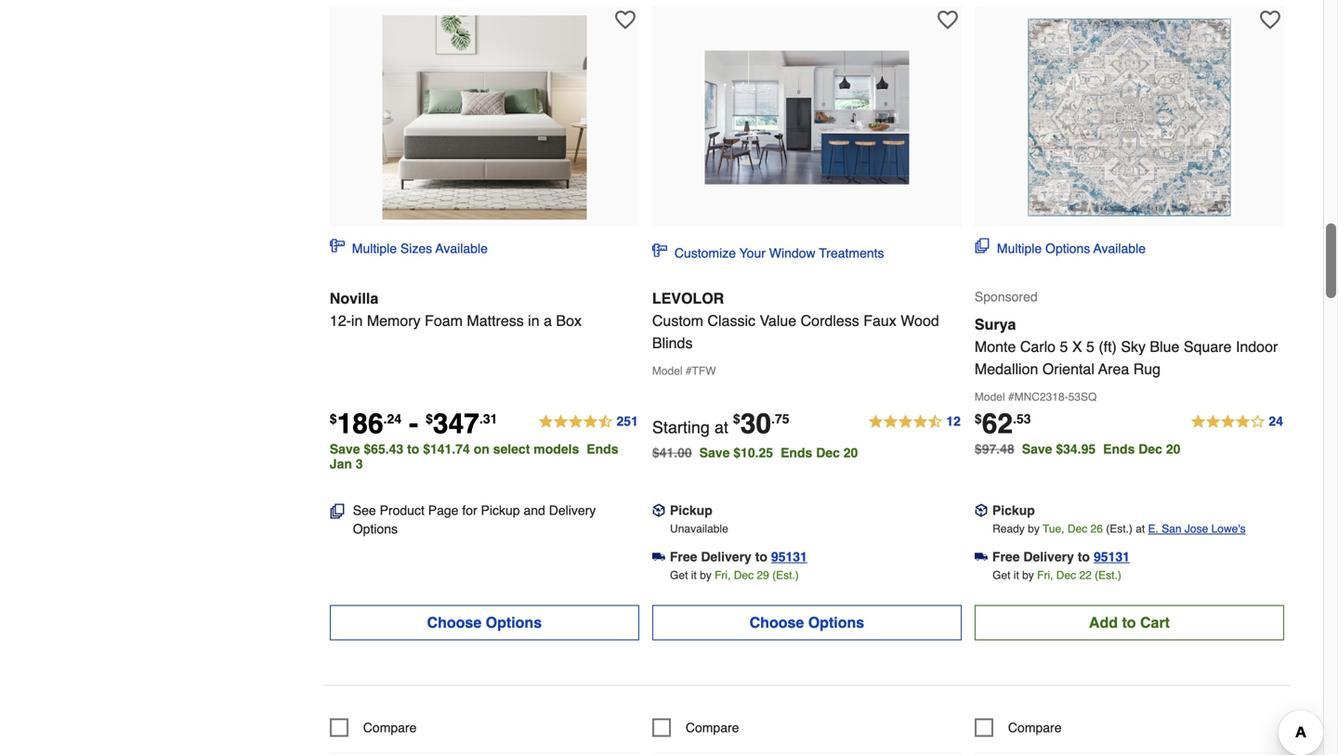 Task type: describe. For each thing, give the bounding box(es) containing it.
24 button
[[1190, 411, 1284, 433]]

heart outline image
[[937, 10, 958, 30]]

2 5 from the left
[[1086, 338, 1094, 355]]

.31
[[479, 411, 498, 426]]

indoor
[[1236, 338, 1278, 355]]

dec for $41.00 save $10.25 ends dec 20
[[816, 445, 840, 460]]

pickup for get it by fri, dec 29 (est.)
[[670, 503, 712, 518]]

-
[[409, 408, 418, 440]]

it for fri, dec 29
[[691, 569, 697, 582]]

customize your window treatments link
[[652, 243, 884, 262]]

carlo
[[1020, 338, 1056, 355]]

choose for first choose options link from left
[[427, 614, 482, 631]]

cart
[[1140, 614, 1170, 631]]

347
[[433, 408, 479, 440]]

# for mnc2318-53sq
[[1008, 391, 1014, 404]]

area
[[1098, 360, 1129, 378]]

$ inside the 'starting at $ 30 .75'
[[733, 411, 740, 426]]

square
[[1184, 338, 1232, 355]]

dec for get it by fri, dec 22 (est.)
[[1056, 569, 1076, 582]]

get it by fri, dec 29 (est.)
[[670, 569, 799, 582]]

wood
[[901, 312, 939, 329]]

sky
[[1121, 338, 1146, 355]]

multiple sizes available
[[352, 241, 488, 256]]

251 button
[[538, 411, 639, 433]]

1 heart outline image from the left
[[615, 10, 635, 30]]

12
[[946, 414, 961, 429]]

.53
[[1013, 411, 1031, 426]]

product
[[380, 503, 425, 518]]

by for get it by fri, dec 22 (est.)
[[1022, 569, 1034, 582]]

20 for .53
[[1166, 442, 1180, 457]]

30
[[740, 408, 771, 440]]

free delivery to 95131 for 29
[[670, 549, 807, 564]]

12-
[[330, 312, 351, 329]]

save $65.43 to $141.74 on select models
[[330, 442, 579, 457]]

95131 for get it by fri, dec 22 (est.)
[[1094, 549, 1130, 564]]

choose options for 2nd choose options link
[[750, 614, 864, 631]]

blue
[[1150, 338, 1180, 355]]

4.5 stars image for -
[[538, 411, 639, 433]]

ends for 62
[[1103, 442, 1135, 457]]

(ft)
[[1099, 338, 1117, 355]]

model # tfw
[[652, 365, 716, 378]]

delivery for get it by fri, dec 29 (est.)
[[701, 549, 752, 564]]

window
[[769, 246, 815, 260]]

faux
[[863, 312, 896, 329]]

treatments
[[819, 246, 884, 260]]

foam
[[425, 312, 463, 329]]

starting at $ 30 .75
[[652, 408, 789, 440]]

compare for 5004860285 element
[[686, 720, 739, 735]]

free for get it by fri, dec 22 (est.)
[[992, 549, 1020, 564]]

options inside the see product page for pickup and delivery options
[[353, 522, 398, 536]]

mnc2318-
[[1014, 391, 1068, 404]]

$65.43
[[364, 442, 403, 457]]

rug
[[1133, 360, 1161, 378]]

starting
[[652, 418, 710, 437]]

pickup image for get it by fri, dec 22 (est.)
[[975, 504, 988, 517]]

22
[[1079, 569, 1092, 582]]

and
[[524, 503, 545, 518]]

jan
[[330, 457, 352, 471]]

see
[[353, 503, 376, 518]]

ends for $
[[781, 445, 812, 460]]

.24
[[383, 411, 402, 426]]

tue,
[[1043, 522, 1064, 535]]

to up 29
[[755, 549, 767, 564]]

x
[[1072, 338, 1082, 355]]

e.
[[1148, 522, 1159, 535]]

$97.48
[[975, 442, 1014, 457]]

on
[[474, 442, 490, 457]]

see product page for pickup and delivery options
[[353, 503, 596, 536]]

95131 for get it by fri, dec 29 (est.)
[[771, 549, 807, 564]]

.75
[[771, 411, 789, 426]]

box
[[556, 312, 582, 329]]

$ 62 .53
[[975, 408, 1031, 440]]

savings save $34.95 element
[[1022, 442, 1188, 457]]

3
[[356, 457, 363, 471]]

dec left 26
[[1068, 522, 1087, 535]]

surya monte carlo 5 x 5 (ft) sky blue square indoor medallion oriental area rug image
[[1027, 15, 1232, 220]]

sizes
[[400, 241, 432, 256]]

to up 22
[[1078, 549, 1090, 564]]

available for multiple sizes available
[[435, 241, 488, 256]]

fri, for fri, dec 29
[[715, 569, 731, 582]]

truck filled image for get it by fri, dec 22 (est.)
[[975, 551, 988, 564]]

2 choose options link from the left
[[652, 605, 962, 640]]

# for tfw
[[686, 365, 692, 378]]

95131 button for get it by fri, dec 29 (est.)
[[771, 548, 807, 566]]

your
[[739, 246, 766, 260]]

model # mnc2318-53sq
[[975, 391, 1097, 404]]

ends jan 3
[[330, 442, 618, 471]]

jose
[[1185, 522, 1208, 535]]

select
[[493, 442, 530, 457]]

12 button
[[867, 411, 962, 433]]

memory
[[367, 312, 421, 329]]

dec for $97.48 save $34.95 ends dec 20
[[1139, 442, 1162, 457]]

mattress
[[467, 312, 524, 329]]

at inside the 'starting at $ 30 .75'
[[714, 418, 728, 437]]

1 5 from the left
[[1060, 338, 1068, 355]]

pickup for get it by fri, dec 22 (est.)
[[992, 503, 1035, 518]]

levolor
[[652, 290, 724, 307]]

blinds
[[652, 334, 693, 352]]

(est.) right 26
[[1106, 522, 1133, 535]]

unavailable
[[670, 522, 728, 535]]

4 stars image
[[1190, 411, 1284, 433]]

delivery inside the see product page for pickup and delivery options
[[549, 503, 596, 518]]

4.5 stars image for .75
[[867, 411, 962, 433]]

value
[[760, 312, 796, 329]]

(est.) for get it by fri, dec 29 (est.)
[[772, 569, 799, 582]]

novilla 12-in memory foam mattress in a box image
[[382, 15, 587, 220]]

surya
[[975, 316, 1016, 333]]

customize
[[674, 246, 736, 260]]

novilla 12-in memory foam mattress in a box
[[330, 290, 582, 329]]

53sq
[[1068, 391, 1097, 404]]

classic
[[708, 312, 755, 329]]

delivery for get it by fri, dec 22 (est.)
[[1023, 549, 1074, 564]]

save for 62
[[1022, 442, 1052, 457]]



Task type: locate. For each thing, give the bounding box(es) containing it.
compare for 5004860139 element
[[363, 720, 417, 735]]

2 95131 button from the left
[[1094, 548, 1130, 566]]

0 horizontal spatial multiple
[[352, 241, 397, 256]]

1 horizontal spatial it
[[1014, 569, 1019, 582]]

2 $ from the left
[[426, 411, 433, 426]]

fri, for fri, dec 22
[[1037, 569, 1053, 582]]

2 pickup image from the left
[[975, 504, 988, 517]]

in down novilla
[[351, 312, 363, 329]]

1 horizontal spatial choose
[[750, 614, 804, 631]]

at
[[714, 418, 728, 437], [1136, 522, 1145, 535]]

model for model # mnc2318-53sq
[[975, 391, 1005, 404]]

choose for 2nd choose options link
[[750, 614, 804, 631]]

1 horizontal spatial choose options
[[750, 614, 864, 631]]

free delivery to 95131 for 22
[[992, 549, 1130, 564]]

it for fri, dec 22
[[1014, 569, 1019, 582]]

0 horizontal spatial available
[[435, 241, 488, 256]]

1 horizontal spatial 20
[[1166, 442, 1180, 457]]

1001152452 element
[[975, 719, 1062, 737]]

cordless
[[801, 312, 859, 329]]

multiple for multiple options available
[[997, 241, 1042, 256]]

4 $ from the left
[[975, 411, 982, 426]]

2 4.5 stars image from the left
[[867, 411, 962, 433]]

4.5 stars image containing 251
[[538, 411, 639, 433]]

0 horizontal spatial fri,
[[715, 569, 731, 582]]

1 available from the left
[[435, 241, 488, 256]]

model for model # tfw
[[652, 365, 683, 378]]

2 available from the left
[[1093, 241, 1146, 256]]

it down unavailable
[[691, 569, 697, 582]]

2 horizontal spatial delivery
[[1023, 549, 1074, 564]]

at left e.
[[1136, 522, 1145, 535]]

(est.) right 29
[[772, 569, 799, 582]]

pickup image down $97.48
[[975, 504, 988, 517]]

1 horizontal spatial ends
[[781, 445, 812, 460]]

0 horizontal spatial free delivery to 95131
[[670, 549, 807, 564]]

2 it from the left
[[1014, 569, 1019, 582]]

0 vertical spatial #
[[686, 365, 692, 378]]

ends
[[587, 442, 618, 457], [1103, 442, 1135, 457], [781, 445, 812, 460]]

# up .53
[[1008, 391, 1014, 404]]

ends jan 3 element
[[330, 442, 618, 471]]

0 horizontal spatial choose options
[[427, 614, 542, 631]]

choose options for first choose options link from left
[[427, 614, 542, 631]]

0 horizontal spatial delivery
[[549, 503, 596, 518]]

novilla
[[330, 290, 378, 307]]

actual price $30.75 element
[[652, 408, 789, 441]]

get for get it by fri, dec 29 (est.)
[[670, 569, 688, 582]]

dec for get it by fri, dec 29 (est.)
[[734, 569, 754, 582]]

get it by fri, dec 22 (est.)
[[992, 569, 1121, 582]]

save for $
[[699, 445, 730, 460]]

2 get from the left
[[992, 569, 1010, 582]]

0 horizontal spatial ends dec 20 element
[[781, 445, 865, 460]]

1 vertical spatial at
[[1136, 522, 1145, 535]]

1 it from the left
[[691, 569, 697, 582]]

to down $ 186 .24 - $ 347 .31
[[407, 442, 419, 457]]

95131 button for get it by fri, dec 22 (est.)
[[1094, 548, 1130, 566]]

20 for 30
[[844, 445, 858, 460]]

0 horizontal spatial get
[[670, 569, 688, 582]]

1 horizontal spatial 5
[[1086, 338, 1094, 355]]

compare inside 1001152452 element
[[1008, 720, 1062, 735]]

0 horizontal spatial ends
[[587, 442, 618, 457]]

heart outline image
[[615, 10, 635, 30], [1260, 10, 1280, 30]]

1 95131 button from the left
[[771, 548, 807, 566]]

dec left 22
[[1056, 569, 1076, 582]]

2 choose options from the left
[[750, 614, 864, 631]]

2 free from the left
[[992, 549, 1020, 564]]

1 fri, from the left
[[715, 569, 731, 582]]

in left a
[[528, 312, 540, 329]]

to inside button
[[1122, 614, 1136, 631]]

model down blinds
[[652, 365, 683, 378]]

ready by tue, dec 26 (est.) at e. san jose lowe's
[[992, 522, 1246, 535]]

1 horizontal spatial compare
[[686, 720, 739, 735]]

choose options link
[[330, 605, 639, 640], [652, 605, 962, 640]]

62
[[982, 408, 1013, 440]]

0 vertical spatial at
[[714, 418, 728, 437]]

1 horizontal spatial pickup image
[[975, 504, 988, 517]]

save down 186
[[330, 442, 360, 457]]

ends down 251 'button'
[[587, 442, 618, 457]]

compare
[[363, 720, 417, 735], [686, 720, 739, 735], [1008, 720, 1062, 735]]

fri, left 22
[[1037, 569, 1053, 582]]

0 horizontal spatial 95131
[[771, 549, 807, 564]]

pickup image
[[652, 504, 665, 517], [975, 504, 988, 517]]

san
[[1162, 522, 1182, 535]]

save
[[330, 442, 360, 457], [1022, 442, 1052, 457], [699, 445, 730, 460]]

2 95131 from the left
[[1094, 549, 1130, 564]]

0 horizontal spatial choose options link
[[330, 605, 639, 640]]

26
[[1090, 522, 1103, 535]]

by left tue,
[[1028, 522, 1040, 535]]

2 choose from the left
[[750, 614, 804, 631]]

truck filled image
[[652, 551, 665, 564], [975, 551, 988, 564]]

model
[[652, 365, 683, 378], [975, 391, 1005, 404]]

3 compare from the left
[[1008, 720, 1062, 735]]

1 choose from the left
[[427, 614, 482, 631]]

0 horizontal spatial choose
[[427, 614, 482, 631]]

multiple options available
[[997, 241, 1146, 256]]

1 choose options from the left
[[427, 614, 542, 631]]

multiple sizes available link
[[330, 238, 488, 258]]

to right add
[[1122, 614, 1136, 631]]

1 in from the left
[[351, 312, 363, 329]]

fri,
[[715, 569, 731, 582], [1037, 569, 1053, 582]]

by down ready
[[1022, 569, 1034, 582]]

5004860285 element
[[652, 719, 739, 737]]

1 truck filled image from the left
[[652, 551, 665, 564]]

0 horizontal spatial in
[[351, 312, 363, 329]]

multiple up sponsored
[[997, 241, 1042, 256]]

1 multiple from the left
[[352, 241, 397, 256]]

0 horizontal spatial 5
[[1060, 338, 1068, 355]]

by down unavailable
[[700, 569, 712, 582]]

pickup right for
[[481, 503, 520, 518]]

compare inside 5004860139 element
[[363, 720, 417, 735]]

1 horizontal spatial ends dec 20 element
[[1103, 442, 1188, 457]]

# down blinds
[[686, 365, 692, 378]]

savings save $10.25 element
[[699, 445, 865, 460]]

0 horizontal spatial free
[[670, 549, 697, 564]]

0 horizontal spatial pickup
[[481, 503, 520, 518]]

2 compare from the left
[[686, 720, 739, 735]]

save down the actual price $30.75 element
[[699, 445, 730, 460]]

1 horizontal spatial heart outline image
[[1260, 10, 1280, 30]]

$ 186 .24 - $ 347 .31
[[330, 408, 498, 440]]

0 horizontal spatial it
[[691, 569, 697, 582]]

1 horizontal spatial save
[[699, 445, 730, 460]]

0 horizontal spatial save
[[330, 442, 360, 457]]

0 horizontal spatial compare
[[363, 720, 417, 735]]

free delivery to 95131 up 'get it by fri, dec 22 (est.)'
[[992, 549, 1130, 564]]

was price $41.00 element
[[652, 441, 699, 460]]

2 free delivery to 95131 from the left
[[992, 549, 1130, 564]]

(est.) for get it by fri, dec 22 (est.)
[[1095, 569, 1121, 582]]

1 pickup image from the left
[[652, 504, 665, 517]]

2 horizontal spatial save
[[1022, 442, 1052, 457]]

add to cart
[[1089, 614, 1170, 631]]

free
[[670, 549, 697, 564], [992, 549, 1020, 564]]

0 horizontal spatial pickup image
[[652, 504, 665, 517]]

truck filled image for get it by fri, dec 29 (est.)
[[652, 551, 665, 564]]

oriental
[[1042, 360, 1094, 378]]

e. san jose lowe's button
[[1148, 520, 1246, 538]]

1 $ from the left
[[330, 411, 337, 426]]

in
[[351, 312, 363, 329], [528, 312, 540, 329]]

0 horizontal spatial heart outline image
[[615, 10, 635, 30]]

pickup up unavailable
[[670, 503, 712, 518]]

4.5 stars image
[[538, 411, 639, 433], [867, 411, 962, 433]]

2 fri, from the left
[[1037, 569, 1053, 582]]

0 horizontal spatial 4.5 stars image
[[538, 411, 639, 433]]

1 compare from the left
[[363, 720, 417, 735]]

actual price $62.53 element
[[975, 408, 1031, 440]]

levolor custom classic value cordless faux wood blinds
[[652, 290, 939, 352]]

0 horizontal spatial model
[[652, 365, 683, 378]]

dec
[[1139, 442, 1162, 457], [816, 445, 840, 460], [1068, 522, 1087, 535], [734, 569, 754, 582], [1056, 569, 1076, 582]]

1 horizontal spatial multiple
[[997, 241, 1042, 256]]

24
[[1269, 414, 1283, 429]]

1 pickup from the left
[[481, 503, 520, 518]]

free delivery to 95131
[[670, 549, 807, 564], [992, 549, 1130, 564]]

add to cart button
[[975, 605, 1284, 640]]

(est.)
[[1106, 522, 1133, 535], [772, 569, 799, 582], [1095, 569, 1121, 582]]

$186.24-$347.31 element
[[330, 408, 498, 440]]

fri, left 29
[[715, 569, 731, 582]]

1 horizontal spatial get
[[992, 569, 1010, 582]]

get down unavailable
[[670, 569, 688, 582]]

surya monte carlo 5 x 5 (ft) sky blue square indoor medallion oriental area rug
[[975, 316, 1278, 378]]

save inside 'savings save $65.43 to $141.74 on select models' element
[[330, 442, 360, 457]]

get for get it by fri, dec 22 (est.)
[[992, 569, 1010, 582]]

tfw
[[692, 365, 716, 378]]

0 vertical spatial model
[[652, 365, 683, 378]]

medallion
[[975, 360, 1038, 378]]

pickup
[[481, 503, 520, 518], [670, 503, 712, 518], [992, 503, 1035, 518]]

1 horizontal spatial free
[[992, 549, 1020, 564]]

delivery up get it by fri, dec 29 (est.)
[[701, 549, 752, 564]]

ends dec 20 element right $34.95 at right
[[1103, 442, 1188, 457]]

choose
[[427, 614, 482, 631], [750, 614, 804, 631]]

1 free from the left
[[670, 549, 697, 564]]

0 horizontal spatial truck filled image
[[652, 551, 665, 564]]

29
[[757, 569, 769, 582]]

95131 button up get it by fri, dec 29 (est.)
[[771, 548, 807, 566]]

2 horizontal spatial pickup
[[992, 503, 1035, 518]]

ends down .75
[[781, 445, 812, 460]]

3 $ from the left
[[733, 411, 740, 426]]

at left '30'
[[714, 418, 728, 437]]

was price $97.48 element
[[975, 437, 1022, 457]]

monte
[[975, 338, 1016, 355]]

$ up jan
[[330, 411, 337, 426]]

savings save $65.43 to $141.74 on select models element
[[330, 442, 639, 471]]

1 horizontal spatial choose options link
[[652, 605, 962, 640]]

free delivery to 95131 up get it by fri, dec 29 (est.)
[[670, 549, 807, 564]]

2 multiple from the left
[[997, 241, 1042, 256]]

5004860139 element
[[330, 719, 417, 737]]

$34.95
[[1056, 442, 1096, 457]]

4.5 stars image containing 12
[[867, 411, 962, 433]]

2 horizontal spatial compare
[[1008, 720, 1062, 735]]

2 truck filled image from the left
[[975, 551, 988, 564]]

1 horizontal spatial available
[[1093, 241, 1146, 256]]

1 vertical spatial #
[[1008, 391, 1014, 404]]

ends dec 20 element
[[1103, 442, 1188, 457], [781, 445, 865, 460]]

pickup image for get it by fri, dec 29 (est.)
[[652, 504, 665, 517]]

levolor custom classic value cordless faux wood blinds image
[[705, 15, 909, 220]]

pickup up ready
[[992, 503, 1035, 518]]

$ right 12
[[975, 411, 982, 426]]

dec left 29
[[734, 569, 754, 582]]

1 horizontal spatial delivery
[[701, 549, 752, 564]]

1 horizontal spatial 4.5 stars image
[[867, 411, 962, 433]]

95131 button
[[771, 548, 807, 566], [1094, 548, 1130, 566]]

ends dec 20 element for .53
[[1103, 442, 1188, 457]]

pickup inside the see product page for pickup and delivery options
[[481, 503, 520, 518]]

1 95131 from the left
[[771, 549, 807, 564]]

2 in from the left
[[528, 312, 540, 329]]

4.5 stars image left 62
[[867, 411, 962, 433]]

1 horizontal spatial in
[[528, 312, 540, 329]]

by
[[1028, 522, 1040, 535], [700, 569, 712, 582], [1022, 569, 1034, 582]]

$ up $10.25
[[733, 411, 740, 426]]

page
[[428, 503, 459, 518]]

$10.25
[[733, 445, 773, 460]]

0 horizontal spatial 20
[[844, 445, 858, 460]]

multiple left sizes
[[352, 241, 397, 256]]

$141.74
[[423, 442, 470, 457]]

it
[[691, 569, 697, 582], [1014, 569, 1019, 582]]

5 right x
[[1086, 338, 1094, 355]]

delivery
[[549, 503, 596, 518], [701, 549, 752, 564], [1023, 549, 1074, 564]]

free down unavailable
[[670, 549, 697, 564]]

$41.00
[[652, 445, 692, 460]]

compare inside 5004860285 element
[[686, 720, 739, 735]]

1 horizontal spatial #
[[1008, 391, 1014, 404]]

1 horizontal spatial pickup
[[670, 503, 712, 518]]

1 free delivery to 95131 from the left
[[670, 549, 807, 564]]

compare for 1001152452 element
[[1008, 720, 1062, 735]]

free down ready
[[992, 549, 1020, 564]]

ends right $34.95 at right
[[1103, 442, 1135, 457]]

5 left x
[[1060, 338, 1068, 355]]

pickup image down the $41.00
[[652, 504, 665, 517]]

it down ready
[[1014, 569, 1019, 582]]

for
[[462, 503, 477, 518]]

model up 62
[[975, 391, 1005, 404]]

lowe's
[[1211, 522, 1246, 535]]

2 horizontal spatial ends
[[1103, 442, 1135, 457]]

0 horizontal spatial at
[[714, 418, 728, 437]]

1 vertical spatial model
[[975, 391, 1005, 404]]

1 horizontal spatial model
[[975, 391, 1005, 404]]

2 heart outline image from the left
[[1260, 10, 1280, 30]]

available for multiple options available
[[1093, 241, 1146, 256]]

95131 button down ready by tue, dec 26 (est.) at e. san jose lowe's
[[1094, 548, 1130, 566]]

delivery up 'get it by fri, dec 22 (est.)'
[[1023, 549, 1074, 564]]

1 get from the left
[[670, 569, 688, 582]]

dec right $10.25
[[816, 445, 840, 460]]

ends inside ends jan 3
[[587, 442, 618, 457]]

(est.) right 22
[[1095, 569, 1121, 582]]

1 horizontal spatial 95131 button
[[1094, 548, 1130, 566]]

251
[[617, 414, 638, 429]]

1 4.5 stars image from the left
[[538, 411, 639, 433]]

multiple options available link
[[975, 238, 1146, 258]]

multiple
[[352, 241, 397, 256], [997, 241, 1042, 256]]

$97.48 save $34.95 ends dec 20
[[975, 442, 1180, 457]]

1 choose options link from the left
[[330, 605, 639, 640]]

$ right -
[[426, 411, 433, 426]]

95131 down ready by tue, dec 26 (est.) at e. san jose lowe's
[[1094, 549, 1130, 564]]

customize your window treatments
[[674, 246, 884, 260]]

1 horizontal spatial at
[[1136, 522, 1145, 535]]

ready
[[992, 522, 1025, 535]]

1 horizontal spatial fri,
[[1037, 569, 1053, 582]]

95131 up get it by fri, dec 29 (est.)
[[771, 549, 807, 564]]

0 horizontal spatial 95131 button
[[771, 548, 807, 566]]

$
[[330, 411, 337, 426], [426, 411, 433, 426], [733, 411, 740, 426], [975, 411, 982, 426]]

dec right $34.95 at right
[[1139, 442, 1162, 457]]

$41.00 save $10.25 ends dec 20
[[652, 445, 858, 460]]

get down ready
[[992, 569, 1010, 582]]

custom
[[652, 312, 703, 329]]

sponsored
[[975, 289, 1038, 304]]

models
[[534, 442, 579, 457]]

ends dec 20 element down .75
[[781, 445, 865, 460]]

save down .53
[[1022, 442, 1052, 457]]

by for get it by fri, dec 29 (est.)
[[700, 569, 712, 582]]

a
[[544, 312, 552, 329]]

4.5 stars image up models
[[538, 411, 639, 433]]

1 horizontal spatial free delivery to 95131
[[992, 549, 1130, 564]]

delivery right "and"
[[549, 503, 596, 518]]

1 horizontal spatial 95131
[[1094, 549, 1130, 564]]

1 horizontal spatial truck filled image
[[975, 551, 988, 564]]

multiple for multiple sizes available
[[352, 241, 397, 256]]

2 pickup from the left
[[670, 503, 712, 518]]

0 horizontal spatial #
[[686, 365, 692, 378]]

add
[[1089, 614, 1118, 631]]

$ inside $ 62 .53
[[975, 411, 982, 426]]

free for get it by fri, dec 29 (est.)
[[670, 549, 697, 564]]

186
[[337, 408, 383, 440]]

ends dec 20 element for 30
[[781, 445, 865, 460]]

3 pickup from the left
[[992, 503, 1035, 518]]



Task type: vqa. For each thing, say whether or not it's contained in the screenshot.
chevron up "icon" inside the What if my new appliance is damaged or not working correctly? button
no



